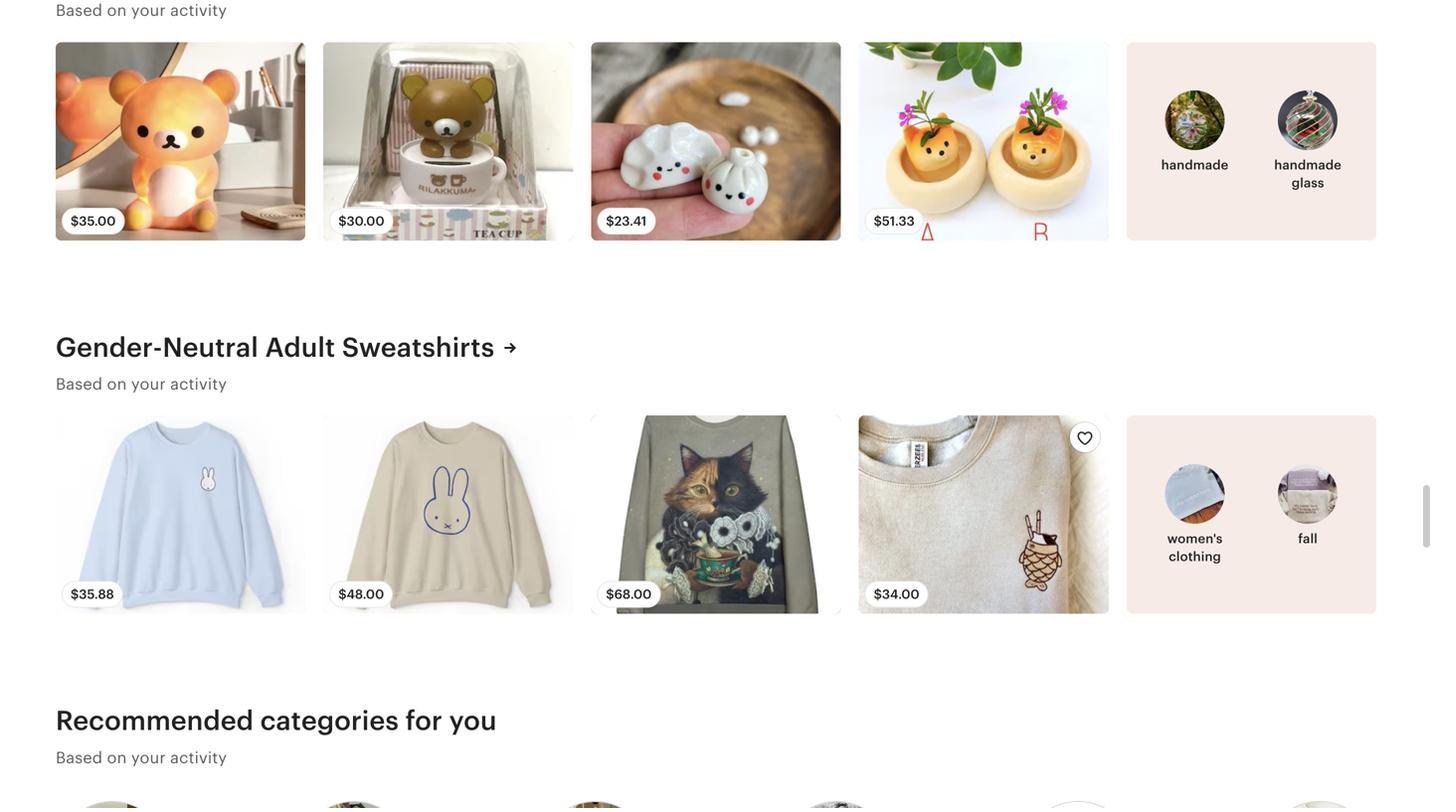 Task type: describe. For each thing, give the bounding box(es) containing it.
$ for 23.41
[[606, 214, 614, 229]]

$ 34.00
[[874, 588, 920, 602]]

68.00
[[614, 588, 652, 602]]

3 your from the top
[[131, 749, 166, 767]]

rilakkuma teacup/coffee cup head bobbing car dashboard ornament/home desk decor kawaii san-x image
[[323, 42, 573, 241]]

51.33
[[882, 214, 915, 229]]

1 based on your activity from the top
[[56, 2, 227, 20]]

neutral
[[163, 332, 259, 363]]

3 based on your activity from the top
[[56, 749, 227, 767]]

handmade for handmade
[[1162, 158, 1229, 173]]

fall
[[1298, 531, 1318, 546]]

48.00
[[347, 588, 384, 602]]

cat in taiyaki | embroidered crewneck and shirt image
[[859, 416, 1109, 614]]

1 on from the top
[[107, 2, 127, 20]]

23.41
[[614, 214, 647, 229]]

handmade glass link
[[1258, 90, 1359, 192]]

$ for 35.00
[[71, 214, 79, 229]]

34.00
[[882, 588, 920, 602]]

$ for 48.00
[[338, 588, 347, 602]]

handmade for handmade glass
[[1275, 158, 1342, 173]]

gender-
[[56, 332, 163, 363]]

$ for 68.00
[[606, 588, 614, 602]]

$ 30.00
[[338, 214, 385, 229]]

2 based on your activity from the top
[[56, 376, 227, 393]]

2 activity from the top
[[170, 376, 227, 393]]

$ 48.00
[[338, 588, 384, 602]]

1 based from the top
[[56, 2, 103, 20]]

35.00
[[79, 214, 116, 229]]

women's
[[1167, 531, 1223, 546]]

2 ceramic dumplings pottery bao asian food lovers gift good luck bao image
[[591, 42, 841, 241]]



Task type: locate. For each thing, give the bounding box(es) containing it.
$ 68.00
[[606, 588, 652, 602]]

sweatshirts
[[342, 332, 495, 363]]

2 vertical spatial activity
[[170, 749, 227, 767]]

$ 51.33
[[874, 214, 915, 229]]

$ for 30.00
[[338, 214, 347, 229]]

for
[[406, 706, 443, 737]]

2 based from the top
[[56, 376, 103, 393]]

30.00
[[347, 214, 385, 229]]

gender-neutral adult sweatshirts
[[56, 332, 495, 363]]

1 handmade from the left
[[1162, 158, 1229, 173]]

1 vertical spatial on
[[107, 376, 127, 393]]

2 handmade from the left
[[1275, 158, 1342, 173]]

$ 35.88
[[71, 588, 114, 602]]

3 activity from the top
[[170, 749, 227, 767]]

35.88
[[79, 588, 114, 602]]

adult
[[265, 332, 335, 363]]

handmade glass
[[1275, 158, 1342, 191]]

$
[[71, 214, 79, 229], [338, 214, 347, 229], [606, 214, 614, 229], [874, 214, 882, 229], [71, 588, 79, 602], [338, 588, 347, 602], [606, 588, 614, 602], [874, 588, 882, 602]]

cozy#119- cat illustration sweatshirt image
[[591, 416, 841, 614]]

0 vertical spatial based on your activity
[[56, 2, 227, 20]]

1 vertical spatial activity
[[170, 376, 227, 393]]

1 activity from the top
[[170, 2, 227, 20]]

based on your activity
[[56, 2, 227, 20], [56, 376, 227, 393], [56, 749, 227, 767]]

1 vertical spatial your
[[131, 376, 166, 393]]

recommended categories for you
[[56, 706, 497, 737]]

categories
[[260, 706, 399, 737]]

handmade inside handmade glass link
[[1275, 158, 1342, 173]]

handmade
[[1162, 158, 1229, 173], [1275, 158, 1342, 173]]

$ for 35.88
[[71, 588, 79, 602]]

handmade link
[[1145, 90, 1246, 174]]

2 vertical spatial on
[[107, 749, 127, 767]]

$ 23.41
[[606, 214, 647, 229]]

1 your from the top
[[131, 2, 166, 20]]

2 your from the top
[[131, 376, 166, 393]]

gender-neutral adult sweatshirts link
[[56, 330, 516, 365]]

2 vertical spatial your
[[131, 749, 166, 767]]

3 based from the top
[[56, 749, 103, 767]]

2 on from the top
[[107, 376, 127, 393]]

$ 35.00
[[71, 214, 116, 229]]

on
[[107, 2, 127, 20], [107, 376, 127, 393], [107, 749, 127, 767]]

0 horizontal spatial handmade
[[1162, 158, 1229, 173]]

1 horizontal spatial handmade
[[1275, 158, 1342, 173]]

clothing
[[1169, 550, 1221, 564]]

handmade inside handmade link
[[1162, 158, 1229, 173]]

miffy adult crewneck, miffy unisex heavy blend crewneck sweatshirt, miffy sweatshirt image
[[323, 416, 573, 614]]

rilakkuma ambient light by smoko image
[[56, 42, 306, 241]]

recommended
[[56, 706, 254, 737]]

2 vertical spatial based
[[56, 749, 103, 767]]

0 vertical spatial based
[[56, 2, 103, 20]]

your
[[131, 2, 166, 20], [131, 376, 166, 393], [131, 749, 166, 767]]

$ for 51.33
[[874, 214, 882, 229]]

0 vertical spatial your
[[131, 2, 166, 20]]

$ for 34.00
[[874, 588, 882, 602]]

activity
[[170, 2, 227, 20], [170, 376, 227, 393], [170, 749, 227, 767]]

fall link
[[1258, 464, 1359, 548]]

2 vertical spatial based on your activity
[[56, 749, 227, 767]]

women's clothing
[[1167, 531, 1223, 564]]

3 on from the top
[[107, 749, 127, 767]]

you
[[449, 706, 497, 737]]

small shibainu flower vase japanese handmade pottery dog lovers gift image
[[859, 42, 1109, 241]]

0 vertical spatial on
[[107, 2, 127, 20]]

miffy crewneck sweatshirt | cute bunny rabbit face image
[[56, 416, 306, 614]]

women's clothing link
[[1145, 464, 1246, 566]]

based
[[56, 2, 103, 20], [56, 376, 103, 393], [56, 749, 103, 767]]

0 vertical spatial activity
[[170, 2, 227, 20]]

1 vertical spatial based on your activity
[[56, 376, 227, 393]]

1 vertical spatial based
[[56, 376, 103, 393]]

glass
[[1292, 176, 1324, 191]]



Task type: vqa. For each thing, say whether or not it's contained in the screenshot.
$ 48.00
yes



